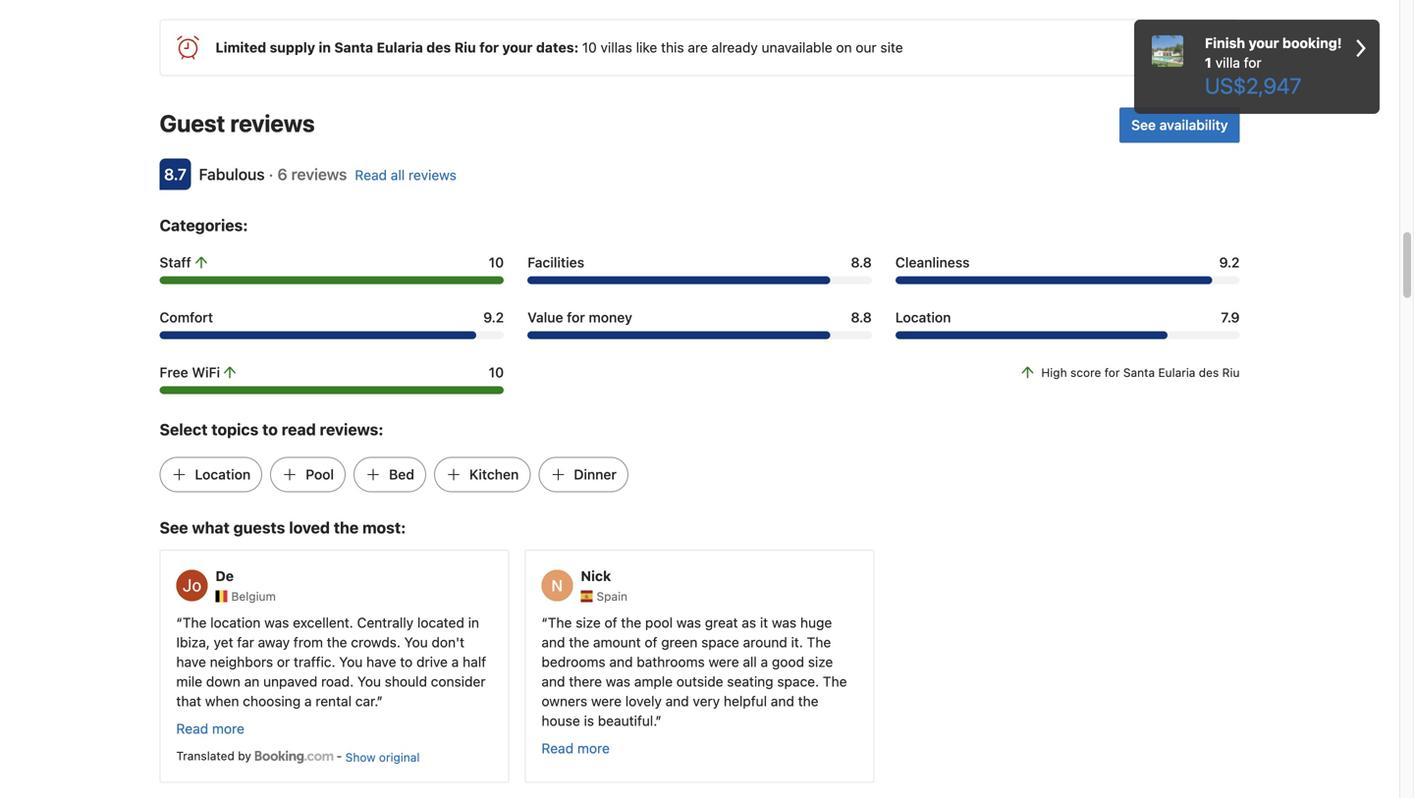 Task type: vqa. For each thing, say whether or not it's contained in the screenshot.
Facilities at top
yes



Task type: describe. For each thing, give the bounding box(es) containing it.
it
[[760, 615, 768, 631]]

read more for " the size of the pool was great as it was huge and the amount of green space around it. the bedrooms and bathrooms were all a good size and there was ample outside seating space. the owners were lovely and very helpful and the house is beautiful.
[[542, 741, 610, 757]]

drive
[[417, 654, 448, 670]]

spain
[[597, 590, 628, 603]]

" for " the size of the pool was great as it was huge and the amount of green space around it. the bedrooms and bathrooms were all a good size and there was ample outside seating space. the owners were lovely and very helpful and the house is beautiful.
[[542, 615, 548, 631]]

this
[[661, 39, 684, 55]]

and up bedrooms
[[542, 634, 565, 651]]

or
[[277, 654, 290, 670]]

show original button
[[345, 749, 420, 767]]

located
[[417, 615, 465, 631]]

2 have from the left
[[367, 654, 396, 670]]

on
[[836, 39, 852, 55]]

ample
[[634, 674, 673, 690]]

1 horizontal spatial were
[[709, 654, 739, 670]]

guest
[[160, 109, 225, 137]]

a inside " the size of the pool was great as it was huge and the amount of green space around it. the bedrooms and bathrooms were all a good size and there was ample outside seating space. the owners were lovely and very helpful and the house is beautiful.
[[761, 654, 768, 670]]

great
[[705, 615, 738, 631]]

1 vertical spatial you
[[339, 654, 363, 670]]

- show original
[[333, 749, 420, 765]]

rental
[[316, 693, 352, 710]]

0 vertical spatial all
[[391, 167, 405, 183]]

dinner
[[574, 466, 617, 483]]

see availability button
[[1120, 107, 1240, 143]]

was inside " the location was excellent. centrally located in ibiza, yet far away from the crowds. you don't have neighbors or traffic. you have to drive a half mile down an unpaved road. you should consider that when choosing a rental car.
[[264, 615, 289, 631]]

free
[[160, 364, 188, 380]]

site
[[881, 39, 903, 55]]

0 vertical spatial 10
[[582, 39, 597, 55]]

road.
[[321, 674, 354, 690]]

1 horizontal spatial location
[[896, 309, 951, 325]]

free wifi
[[160, 364, 220, 380]]

9.2 for cleanliness
[[1220, 254, 1240, 270]]

read
[[282, 420, 316, 439]]

outside
[[677, 674, 724, 690]]

staff
[[160, 254, 191, 270]]

finish your booking! 1 villa for us$2,947
[[1205, 35, 1342, 98]]

6
[[277, 165, 287, 183]]

most:
[[362, 518, 406, 537]]

fabulous
[[199, 165, 265, 183]]

santa for for
[[1124, 366, 1155, 379]]

villas
[[601, 39, 632, 55]]

0 vertical spatial in
[[319, 39, 331, 55]]

to inside " the location was excellent. centrally located in ibiza, yet far away from the crowds. you don't have neighbors or traffic. you have to drive a half mile down an unpaved road. you should consider that when choosing a rental car.
[[400, 654, 413, 670]]

money
[[589, 309, 633, 325]]

guests
[[233, 518, 285, 537]]

0 horizontal spatial a
[[304, 693, 312, 710]]

the down space.
[[798, 693, 819, 710]]

away
[[258, 634, 290, 651]]

8.7
[[164, 165, 187, 183]]

santa for in
[[334, 39, 373, 55]]

0 vertical spatial size
[[576, 615, 601, 631]]

more for choosing
[[212, 721, 245, 737]]

owners
[[542, 693, 588, 710]]

kitchen
[[470, 466, 519, 483]]

0 horizontal spatial were
[[591, 693, 622, 710]]

bathrooms
[[637, 654, 705, 670]]

the inside " the location was excellent. centrally located in ibiza, yet far away from the crowds. you don't have neighbors or traffic. you have to drive a half mile down an unpaved road. you should consider that when choosing a rental car.
[[327, 634, 347, 651]]

riu for for
[[1223, 366, 1240, 379]]

select topics to read reviews:
[[160, 420, 384, 439]]

for left "dates:" at the left of page
[[480, 39, 499, 55]]

topics
[[211, 420, 259, 439]]

an
[[244, 674, 260, 690]]

seating
[[727, 674, 774, 690]]

value for money
[[528, 309, 633, 325]]

the up amount
[[621, 615, 642, 631]]

was right 'it' on the bottom right
[[772, 615, 797, 631]]

finish
[[1205, 35, 1246, 51]]

comfort 9.2 meter
[[160, 331, 504, 339]]

categories:
[[160, 216, 248, 235]]

guest reviews element
[[160, 107, 1112, 139]]

far
[[237, 634, 254, 651]]

limited
[[216, 39, 266, 55]]

should
[[385, 674, 427, 690]]

our
[[856, 39, 877, 55]]

rated fabulous element
[[199, 165, 265, 183]]

the down huge
[[807, 634, 831, 651]]

1 horizontal spatial a
[[452, 654, 459, 670]]

us$2,947
[[1205, 73, 1302, 98]]

show
[[345, 751, 376, 765]]

cleanliness
[[896, 254, 970, 270]]

8.8 for facilities
[[851, 254, 872, 270]]

don't
[[432, 634, 465, 651]]

traffic.
[[294, 654, 335, 670]]

10 for free wifi
[[489, 364, 504, 380]]

all inside " the size of the pool was great as it was huge and the amount of green space around it. the bedrooms and bathrooms were all a good size and there was ample outside seating space. the owners were lovely and very helpful and the house is beautiful.
[[743, 654, 757, 670]]

high
[[1042, 366, 1067, 379]]

·
[[269, 165, 274, 183]]

like
[[636, 39, 657, 55]]

pool
[[645, 615, 673, 631]]

eularia for in
[[377, 39, 423, 55]]

read more button for " the size of the pool was great as it was huge and the amount of green space around it. the bedrooms and bathrooms were all a good size and there was ample outside seating space. the owners were lovely and very helpful and the house is beautiful.
[[542, 739, 610, 759]]

9.2 for comfort
[[484, 309, 504, 325]]

from
[[294, 634, 323, 651]]

" the size of the pool was great as it was huge and the amount of green space around it. the bedrooms and bathrooms were all a good size and there was ample outside seating space. the owners were lovely and very helpful and the house is beautiful.
[[542, 615, 847, 729]]

0 horizontal spatial of
[[605, 615, 617, 631]]

" for " the location was excellent. centrally located in ibiza, yet far away from the crowds. you don't have neighbors or traffic. you have to drive a half mile down an unpaved road. you should consider that when choosing a rental car.
[[176, 615, 183, 631]]

location
[[210, 615, 261, 631]]

neighbors
[[210, 654, 273, 670]]

unavailable
[[762, 39, 833, 55]]

space.
[[777, 674, 819, 690]]

see what guests loved the most:
[[160, 518, 406, 537]]

" for car.
[[377, 693, 383, 710]]

facilities
[[528, 254, 585, 270]]

it.
[[791, 634, 803, 651]]

staff 10 meter
[[160, 276, 504, 284]]

the right loved
[[334, 518, 359, 537]]

riu for in
[[455, 39, 476, 55]]

already
[[712, 39, 758, 55]]

see for see what guests loved the most:
[[160, 518, 188, 537]]

huge
[[801, 615, 832, 631]]

-
[[337, 749, 342, 763]]

centrally
[[357, 615, 414, 631]]

helpful
[[724, 693, 767, 710]]

in inside " the location was excellent. centrally located in ibiza, yet far away from the crowds. you don't have neighbors or traffic. you have to drive a half mile down an unpaved road. you should consider that when choosing a rental car.
[[468, 615, 479, 631]]

very
[[693, 693, 720, 710]]

yet
[[214, 634, 233, 651]]



Task type: locate. For each thing, give the bounding box(es) containing it.
1 vertical spatial read
[[176, 721, 208, 737]]

1 vertical spatial in
[[468, 615, 479, 631]]

free wifi 10 meter
[[160, 386, 504, 394]]

" inside " the location was excellent. centrally located in ibiza, yet far away from the crowds. you don't have neighbors or traffic. you have to drive a half mile down an unpaved road. you should consider that when choosing a rental car.
[[176, 615, 183, 631]]

your left "dates:" at the left of page
[[502, 39, 533, 55]]

reviews
[[230, 109, 315, 137], [291, 165, 347, 183], [409, 167, 457, 183]]

0 horizontal spatial read more button
[[176, 719, 245, 739]]

have up mile
[[176, 654, 206, 670]]

1 vertical spatial size
[[808, 654, 833, 670]]

read more up translated
[[176, 721, 245, 737]]

0 horizontal spatial more
[[212, 721, 245, 737]]

read
[[355, 167, 387, 183], [176, 721, 208, 737], [542, 741, 574, 757]]

0 vertical spatial read
[[355, 167, 387, 183]]

1 horizontal spatial size
[[808, 654, 833, 670]]

"
[[377, 693, 383, 710], [656, 713, 662, 729]]

read for " the size of the pool was great as it was huge and the amount of green space around it. the bedrooms and bathrooms were all a good size and there was ample outside seating space. the owners were lovely and very helpful and the house is beautiful.
[[542, 741, 574, 757]]

for inside finish your booking! 1 villa for us$2,947
[[1244, 55, 1262, 71]]

riu
[[455, 39, 476, 55], [1223, 366, 1240, 379]]

you up car.
[[358, 674, 381, 690]]

0 horizontal spatial des
[[427, 39, 451, 55]]

in right located
[[468, 615, 479, 631]]

1 horizontal spatial riu
[[1223, 366, 1240, 379]]

the up bedrooms
[[548, 615, 572, 631]]

read for " the location was excellent. centrally located in ibiza, yet far away from the crowds. you don't have neighbors or traffic. you have to drive a half mile down an unpaved road. you should consider that when choosing a rental car.
[[176, 721, 208, 737]]

santa right score
[[1124, 366, 1155, 379]]

0 horizontal spatial have
[[176, 654, 206, 670]]

1 horizontal spatial have
[[367, 654, 396, 670]]

2 " from the left
[[542, 615, 548, 631]]

more down is
[[578, 741, 610, 757]]

have
[[176, 654, 206, 670], [367, 654, 396, 670]]

belgium image
[[216, 591, 227, 603]]

0 horizontal spatial "
[[176, 615, 183, 631]]

were
[[709, 654, 739, 670], [591, 693, 622, 710]]

0 horizontal spatial size
[[576, 615, 601, 631]]

0 horizontal spatial see
[[160, 518, 188, 537]]

1 vertical spatial to
[[400, 654, 413, 670]]

1 " from the left
[[176, 615, 183, 631]]

all
[[391, 167, 405, 183], [743, 654, 757, 670]]

8.8 for value for money
[[851, 309, 872, 325]]

see left what
[[160, 518, 188, 537]]

" right rental
[[377, 693, 383, 710]]

eularia
[[377, 39, 423, 55], [1159, 366, 1196, 379]]

and down space.
[[771, 693, 795, 710]]

size
[[576, 615, 601, 631], [808, 654, 833, 670]]

7.9
[[1221, 309, 1240, 325]]

what
[[192, 518, 230, 537]]

1 horizontal spatial see
[[1132, 117, 1156, 133]]

0 vertical spatial "
[[377, 693, 383, 710]]

see
[[1132, 117, 1156, 133], [160, 518, 188, 537]]

select
[[160, 420, 208, 439]]

2 8.8 from the top
[[851, 309, 872, 325]]

location 7.9 meter
[[896, 331, 1240, 339]]

read more button up translated
[[176, 719, 245, 739]]

read down that
[[176, 721, 208, 737]]

guest reviews
[[160, 109, 315, 137]]

2 vertical spatial you
[[358, 674, 381, 690]]

rightchevron image
[[1357, 33, 1366, 63]]

unpaved
[[263, 674, 318, 690]]

" down lovely
[[656, 713, 662, 729]]

0 horizontal spatial read
[[176, 721, 208, 737]]

half
[[463, 654, 486, 670]]

0 vertical spatial 9.2
[[1220, 254, 1240, 270]]

9.2 left the value
[[484, 309, 504, 325]]

see left the availability
[[1132, 117, 1156, 133]]

scored 8.7 element
[[160, 158, 191, 190]]

0 vertical spatial read more
[[176, 721, 245, 737]]

0 vertical spatial 8.8
[[851, 254, 872, 270]]

read more down is
[[542, 741, 610, 757]]

the right space.
[[823, 674, 847, 690]]

1 vertical spatial location
[[195, 466, 251, 483]]

9.2
[[1220, 254, 1240, 270], [484, 309, 504, 325]]

that
[[176, 693, 201, 710]]

1 horizontal spatial to
[[400, 654, 413, 670]]

0 vertical spatial riu
[[455, 39, 476, 55]]

by
[[238, 749, 251, 763]]

0 horizontal spatial santa
[[334, 39, 373, 55]]

1 horizontal spatial read more button
[[542, 739, 610, 759]]

space
[[702, 634, 740, 651]]

were down space
[[709, 654, 739, 670]]

pool
[[306, 466, 334, 483]]

1 horizontal spatial in
[[468, 615, 479, 631]]

to up should
[[400, 654, 413, 670]]

0 horizontal spatial to
[[262, 420, 278, 439]]

your right finish
[[1249, 35, 1280, 51]]

1 horizontal spatial your
[[1249, 35, 1280, 51]]

were up is
[[591, 693, 622, 710]]

riu down '7.9'
[[1223, 366, 1240, 379]]

bed
[[389, 466, 414, 483]]

1 horizontal spatial "
[[542, 615, 548, 631]]

1 vertical spatial more
[[578, 741, 610, 757]]

0 horizontal spatial eularia
[[377, 39, 423, 55]]

and up owners
[[542, 674, 565, 690]]

read more button down is
[[542, 739, 610, 759]]

a left rental
[[304, 693, 312, 710]]

choosing
[[243, 693, 301, 710]]

0 vertical spatial to
[[262, 420, 278, 439]]

booking!
[[1283, 35, 1342, 51]]

10
[[582, 39, 597, 55], [489, 254, 504, 270], [489, 364, 504, 380]]

2 horizontal spatial a
[[761, 654, 768, 670]]

1 horizontal spatial read
[[355, 167, 387, 183]]

belgium
[[231, 590, 276, 603]]

nick
[[581, 568, 611, 584]]

santa right supply
[[334, 39, 373, 55]]

to left read
[[262, 420, 278, 439]]

2 horizontal spatial read
[[542, 741, 574, 757]]

spain image
[[581, 591, 593, 603]]

score
[[1071, 366, 1102, 379]]

have down crowds.
[[367, 654, 396, 670]]

there
[[569, 674, 602, 690]]

and
[[542, 634, 565, 651], [609, 654, 633, 670], [542, 674, 565, 690], [666, 693, 689, 710], [771, 693, 795, 710]]

0 horizontal spatial all
[[391, 167, 405, 183]]

for
[[480, 39, 499, 55], [1244, 55, 1262, 71], [567, 309, 585, 325], [1105, 366, 1120, 379]]

1 horizontal spatial read more
[[542, 741, 610, 757]]

lovely
[[626, 693, 662, 710]]

size down spain icon
[[576, 615, 601, 631]]

read down house
[[542, 741, 574, 757]]

consider
[[431, 674, 486, 690]]

0 vertical spatial location
[[896, 309, 951, 325]]

beautiful.
[[598, 713, 656, 729]]

review categories element
[[160, 213, 248, 237]]

1 horizontal spatial eularia
[[1159, 366, 1196, 379]]

was up the away
[[264, 615, 289, 631]]

value
[[528, 309, 563, 325]]

1 horizontal spatial des
[[1199, 366, 1219, 379]]

1 vertical spatial see
[[160, 518, 188, 537]]

0 horizontal spatial "
[[377, 693, 383, 710]]

read more button for " the location was excellent. centrally located in ibiza, yet far away from the crowds. you don't have neighbors or traffic. you have to drive a half mile down an unpaved road. you should consider that when choosing a rental car.
[[176, 719, 245, 739]]

and down amount
[[609, 654, 633, 670]]

your inside finish your booking! 1 villa for us$2,947
[[1249, 35, 1280, 51]]

translated by
[[176, 749, 255, 763]]

riu left "dates:" at the left of page
[[455, 39, 476, 55]]

0 vertical spatial see
[[1132, 117, 1156, 133]]

read right "6"
[[355, 167, 387, 183]]

original
[[379, 751, 420, 765]]

2 vertical spatial 10
[[489, 364, 504, 380]]

was up lovely
[[606, 674, 631, 690]]

0 vertical spatial of
[[605, 615, 617, 631]]

2 vertical spatial read
[[542, 741, 574, 757]]

comfort
[[160, 309, 213, 325]]

des for in
[[427, 39, 451, 55]]

0 horizontal spatial riu
[[455, 39, 476, 55]]

green
[[661, 634, 698, 651]]

location down 'topics'
[[195, 466, 251, 483]]

size up space.
[[808, 654, 833, 670]]

the down excellent.
[[327, 634, 347, 651]]

read more
[[176, 721, 245, 737], [542, 741, 610, 757]]

value for money 8.8 meter
[[528, 331, 872, 339]]

0 horizontal spatial location
[[195, 466, 251, 483]]

" inside " the size of the pool was great as it was huge and the amount of green space around it. the bedrooms and bathrooms were all a good size and there was ample outside seating space. the owners were lovely and very helpful and the house is beautiful.
[[542, 615, 548, 631]]

" for and
[[656, 713, 662, 729]]

10 for staff
[[489, 254, 504, 270]]

1 vertical spatial 10
[[489, 254, 504, 270]]

the up ibiza,
[[183, 615, 207, 631]]

you up the drive
[[404, 634, 428, 651]]

1 have from the left
[[176, 654, 206, 670]]

wifi
[[192, 364, 220, 380]]

0 horizontal spatial 9.2
[[484, 309, 504, 325]]

santa
[[334, 39, 373, 55], [1124, 366, 1155, 379]]

1 vertical spatial read more
[[542, 741, 610, 757]]

1 vertical spatial 8.8
[[851, 309, 872, 325]]

villa
[[1216, 55, 1241, 71]]

was up green
[[677, 615, 701, 631]]

of down pool
[[645, 634, 658, 651]]

1 horizontal spatial "
[[656, 713, 662, 729]]

in right supply
[[319, 39, 331, 55]]

house
[[542, 713, 580, 729]]

amount
[[593, 634, 641, 651]]

1 horizontal spatial 9.2
[[1220, 254, 1240, 270]]

as
[[742, 615, 757, 631]]

1 vertical spatial of
[[645, 634, 658, 651]]

1 vertical spatial riu
[[1223, 366, 1240, 379]]

9.2 up '7.9'
[[1220, 254, 1240, 270]]

1 vertical spatial "
[[656, 713, 662, 729]]

1 vertical spatial all
[[743, 654, 757, 670]]

a down around
[[761, 654, 768, 670]]

1 horizontal spatial santa
[[1124, 366, 1155, 379]]

0 vertical spatial des
[[427, 39, 451, 55]]

1 8.8 from the top
[[851, 254, 872, 270]]

" up ibiza,
[[176, 615, 183, 631]]

of up amount
[[605, 615, 617, 631]]

0 vertical spatial eularia
[[377, 39, 423, 55]]

" up bedrooms
[[542, 615, 548, 631]]

0 horizontal spatial read more
[[176, 721, 245, 737]]

0 vertical spatial you
[[404, 634, 428, 651]]

eularia for for
[[1159, 366, 1196, 379]]

read more button
[[176, 719, 245, 739], [542, 739, 610, 759]]

see inside button
[[1132, 117, 1156, 133]]

0 horizontal spatial your
[[502, 39, 533, 55]]

supply
[[270, 39, 315, 55]]

more for owners
[[578, 741, 610, 757]]

for up us$2,947
[[1244, 55, 1262, 71]]

more down when
[[212, 721, 245, 737]]

1 vertical spatial 9.2
[[484, 309, 504, 325]]

read all reviews
[[355, 167, 457, 183]]

a left half
[[452, 654, 459, 670]]

for right the value
[[567, 309, 585, 325]]

limited supply in santa eularia des riu for your dates: 10 villas like this are already unavailable on our site
[[216, 39, 903, 55]]

when
[[205, 693, 239, 710]]

was
[[264, 615, 289, 631], [677, 615, 701, 631], [772, 615, 797, 631], [606, 674, 631, 690]]

and left the 'very'
[[666, 693, 689, 710]]

0 vertical spatial more
[[212, 721, 245, 737]]

the up bedrooms
[[569, 634, 590, 651]]

loved
[[289, 518, 330, 537]]

des for for
[[1199, 366, 1219, 379]]

0 vertical spatial santa
[[334, 39, 373, 55]]

you up road.
[[339, 654, 363, 670]]

for right score
[[1105, 366, 1120, 379]]

car.
[[355, 693, 377, 710]]

the inside " the location was excellent. centrally located in ibiza, yet far away from the crowds. you don't have neighbors or traffic. you have to drive a half mile down an unpaved road. you should consider that when choosing a rental car.
[[183, 615, 207, 631]]

good
[[772, 654, 805, 670]]

to
[[262, 420, 278, 439], [400, 654, 413, 670]]

read more for " the location was excellent. centrally located in ibiza, yet far away from the crowds. you don't have neighbors or traffic. you have to drive a half mile down an unpaved road. you should consider that when choosing a rental car.
[[176, 721, 245, 737]]

location down cleanliness
[[896, 309, 951, 325]]

1 vertical spatial were
[[591, 693, 622, 710]]

1 horizontal spatial of
[[645, 634, 658, 651]]

de
[[216, 568, 234, 584]]

0 vertical spatial were
[[709, 654, 739, 670]]

see for see availability
[[1132, 117, 1156, 133]]

high score for santa eularia des riu
[[1042, 366, 1240, 379]]

cleanliness 9.2 meter
[[896, 276, 1240, 284]]

location
[[896, 309, 951, 325], [195, 466, 251, 483]]

translated
[[176, 749, 235, 763]]

1 vertical spatial santa
[[1124, 366, 1155, 379]]

1 horizontal spatial more
[[578, 741, 610, 757]]

1 vertical spatial eularia
[[1159, 366, 1196, 379]]

reviews:
[[320, 420, 384, 439]]

bedrooms
[[542, 654, 606, 670]]

a
[[452, 654, 459, 670], [761, 654, 768, 670], [304, 693, 312, 710]]

in
[[319, 39, 331, 55], [468, 615, 479, 631]]

ibiza,
[[176, 634, 210, 651]]

down
[[206, 674, 241, 690]]

1 horizontal spatial all
[[743, 654, 757, 670]]

the
[[183, 615, 207, 631], [548, 615, 572, 631], [807, 634, 831, 651], [823, 674, 847, 690]]

1
[[1205, 55, 1212, 71]]

crowds.
[[351, 634, 401, 651]]

0 horizontal spatial in
[[319, 39, 331, 55]]

1 vertical spatial des
[[1199, 366, 1219, 379]]

mile
[[176, 674, 202, 690]]

facilities 8.8 meter
[[528, 276, 872, 284]]

see availability
[[1132, 117, 1228, 133]]



